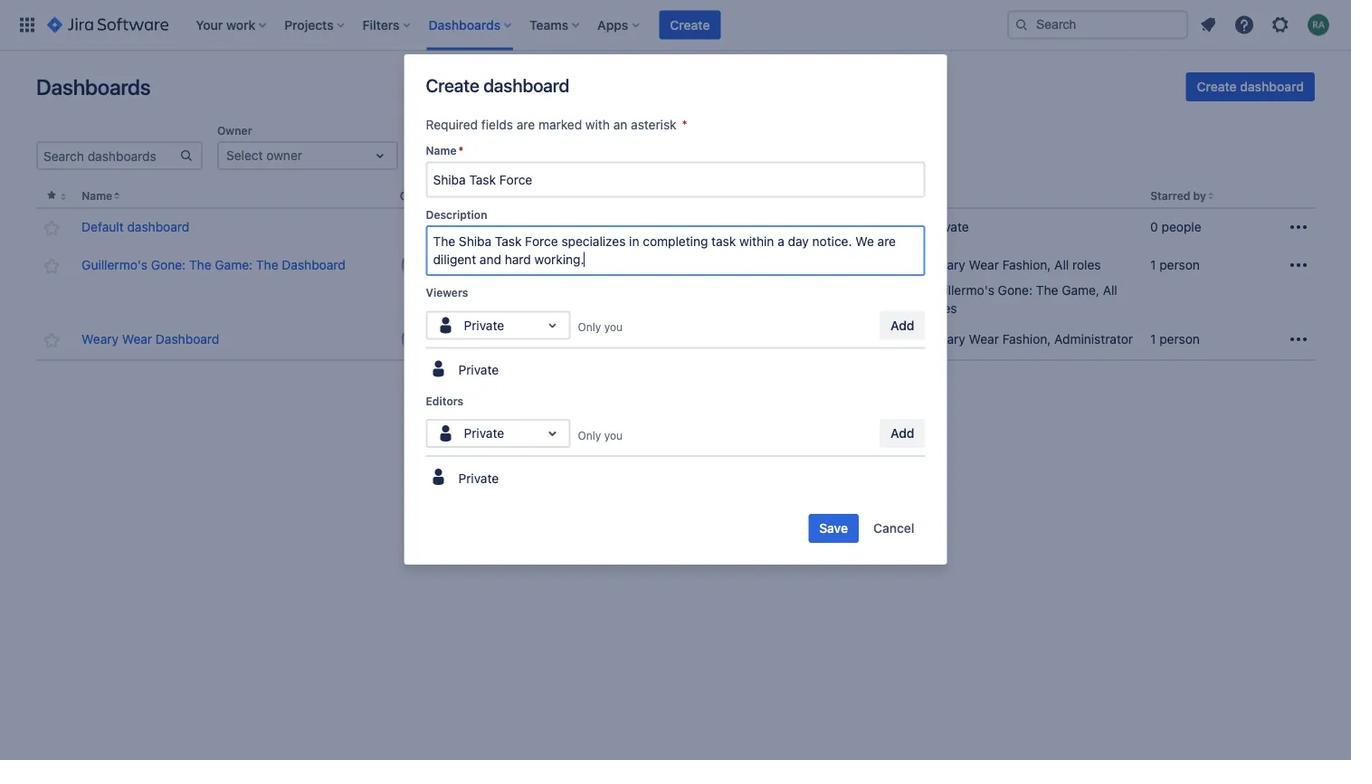 Task type: describe. For each thing, give the bounding box(es) containing it.
you for editors
[[605, 429, 623, 442]]

0 horizontal spatial dashboard
[[127, 220, 190, 235]]

Description text field
[[426, 225, 926, 276]]

guillermo's gone: the game, all roles
[[929, 283, 1118, 316]]

public
[[674, 220, 710, 235]]

1 for james peterson
[[1151, 258, 1157, 273]]

james peterson
[[674, 258, 768, 273]]

1 vertical spatial dashboard
[[156, 332, 219, 347]]

weary right star weary wear dashboard icon
[[82, 332, 119, 347]]

fashion, down peterson
[[748, 332, 797, 347]]

0 vertical spatial owner
[[217, 124, 252, 137]]

group
[[609, 124, 641, 137]]

select for select group
[[618, 148, 654, 163]]

the for dashboard
[[189, 258, 212, 273]]

0 people
[[1151, 220, 1202, 235]]

Editors text field
[[435, 425, 439, 443]]

search image
[[1015, 18, 1030, 32]]

1 horizontal spatial all
[[1055, 258, 1070, 273]]

with
[[586, 117, 610, 132]]

Search field
[[1008, 10, 1189, 39]]

default dashboard link
[[82, 218, 190, 236]]

1 for weary wear fashion, all roles
[[1151, 332, 1157, 347]]

wear inside weary wear dashboard link
[[122, 332, 152, 347]]

add for editors
[[891, 426, 915, 441]]

peterson
[[716, 258, 768, 273]]

dashboard inside button
[[1241, 79, 1305, 94]]

only for editors
[[578, 429, 602, 442]]

create banner
[[0, 0, 1352, 51]]

required
[[426, 117, 478, 132]]

0 vertical spatial dashboard
[[282, 258, 346, 273]]

save button
[[809, 514, 859, 543]]

name *
[[426, 144, 464, 157]]

weary down guillermo's gone: the game, all roles
[[929, 332, 966, 347]]

create dashboard inside button
[[1198, 79, 1305, 94]]

2 vertical spatial all
[[800, 332, 815, 347]]

1 horizontal spatial the
[[256, 258, 279, 273]]

default dashboard
[[82, 220, 190, 235]]

name button
[[82, 190, 112, 202]]

required fields are marked with an asterisk *
[[426, 117, 688, 132]]

only for viewers
[[578, 321, 602, 334]]

people
[[1162, 220, 1202, 235]]

star default dashboard image
[[41, 217, 63, 239]]

1 vertical spatial editors
[[426, 395, 464, 407]]

1 horizontal spatial *
[[682, 117, 688, 132]]

save
[[820, 521, 849, 536]]

fields
[[482, 117, 513, 132]]

group
[[658, 148, 692, 163]]

select project
[[422, 148, 503, 163]]

gone: for game,
[[999, 283, 1033, 298]]

an
[[614, 117, 628, 132]]

open image for group
[[761, 145, 782, 167]]

roles inside guillermo's gone: the game, all roles
[[929, 301, 958, 316]]

gone: for game:
[[151, 258, 186, 273]]

dashboards
[[36, 74, 151, 100]]

only you for editors
[[578, 429, 623, 442]]

fashion, up guillermo's gone: the game, all roles
[[1003, 258, 1052, 273]]

add for viewers
[[891, 318, 915, 333]]

starred by
[[1151, 190, 1207, 202]]

owner
[[267, 148, 302, 163]]

open image for project
[[565, 145, 587, 167]]

2 horizontal spatial create
[[1198, 79, 1238, 94]]

james
[[674, 258, 712, 273]]

wear down james peterson
[[715, 332, 745, 347]]

owner inside dashboards details element
[[400, 190, 435, 202]]

guillermo's for guillermo's gone: the game: the dashboard
[[82, 258, 148, 273]]

1 person for james peterson
[[1151, 258, 1201, 273]]

all inside guillermo's gone: the game, all roles
[[1104, 283, 1118, 298]]

star weary wear dashboard image
[[41, 330, 63, 351]]

primary element
[[11, 0, 1008, 50]]



Task type: locate. For each thing, give the bounding box(es) containing it.
0 horizontal spatial name
[[82, 190, 112, 202]]

select for select project
[[422, 148, 459, 163]]

0 vertical spatial guillermo's
[[82, 258, 148, 273]]

1 vertical spatial guillermo's
[[929, 283, 995, 298]]

wear down guillermo's gone: the game, all roles
[[969, 332, 1000, 347]]

1 only you from the top
[[578, 321, 623, 334]]

2 you from the top
[[605, 429, 623, 442]]

guillermo's inside guillermo's gone: the game, all roles
[[929, 283, 995, 298]]

star guillermo's gone: the game: the dashboard image
[[41, 255, 63, 277]]

0 horizontal spatial editors
[[426, 395, 464, 407]]

starred by button
[[1151, 190, 1207, 202]]

only
[[578, 321, 602, 334], [578, 429, 602, 442]]

the
[[189, 258, 212, 273], [256, 258, 279, 273], [1037, 283, 1059, 298]]

1 vertical spatial you
[[605, 429, 623, 442]]

guillermo's
[[82, 258, 148, 273], [929, 283, 995, 298]]

2 1 from the top
[[1151, 332, 1157, 347]]

administrator
[[1055, 332, 1134, 347]]

0 vertical spatial you
[[605, 321, 623, 334]]

0 vertical spatial *
[[682, 117, 688, 132]]

0 vertical spatial only you
[[578, 321, 623, 334]]

Search dashboards text field
[[38, 143, 179, 168]]

1 vertical spatial all
[[1104, 283, 1118, 298]]

name inside dashboards details element
[[82, 190, 112, 202]]

wear up guillermo's gone: the game, all roles
[[969, 258, 1000, 273]]

1 add button from the top
[[880, 311, 926, 340]]

2 only you from the top
[[578, 429, 623, 442]]

0 horizontal spatial all
[[800, 332, 815, 347]]

name up default
[[82, 190, 112, 202]]

0 horizontal spatial owner
[[217, 124, 252, 137]]

1 vertical spatial only you
[[578, 429, 623, 442]]

editors inside dashboards details element
[[896, 190, 934, 202]]

0 horizontal spatial create
[[426, 74, 480, 96]]

3 select from the left
[[618, 148, 654, 163]]

open image for owner
[[369, 145, 391, 167]]

select down 'group'
[[618, 148, 654, 163]]

project
[[462, 148, 503, 163]]

guillermo's gone: the game: the dashboard
[[82, 258, 346, 273]]

2 only from the top
[[578, 429, 602, 442]]

2 horizontal spatial dashboard
[[1241, 79, 1305, 94]]

viewers inside dashboards details element
[[642, 190, 684, 202]]

1 vertical spatial viewers
[[426, 287, 468, 299]]

0 horizontal spatial create dashboard
[[426, 74, 570, 96]]

wear right star weary wear dashboard icon
[[122, 332, 152, 347]]

name
[[426, 144, 457, 157], [82, 190, 112, 202]]

* down required
[[459, 144, 464, 157]]

1 person for weary wear fashion, all roles
[[1151, 332, 1201, 347]]

1 vertical spatial person
[[1160, 332, 1201, 347]]

2 add from the top
[[891, 426, 915, 441]]

roles
[[1073, 258, 1102, 273], [929, 301, 958, 316], [818, 332, 847, 347]]

0 vertical spatial editors
[[896, 190, 934, 202]]

1 vertical spatial only
[[578, 429, 602, 442]]

starred
[[1151, 190, 1191, 202]]

create dashboard
[[426, 74, 570, 96], [1198, 79, 1305, 94]]

0 horizontal spatial the
[[189, 258, 212, 273]]

wear
[[969, 258, 1000, 273], [122, 332, 152, 347], [715, 332, 745, 347], [969, 332, 1000, 347]]

dashboard
[[484, 74, 570, 96], [1241, 79, 1305, 94], [127, 220, 190, 235]]

0 horizontal spatial viewers
[[426, 287, 468, 299]]

0 vertical spatial 1
[[1151, 258, 1157, 273]]

guillermo's up weary wear fashion, administrator
[[929, 283, 995, 298]]

owner
[[217, 124, 252, 137], [400, 190, 435, 202]]

asterisk
[[631, 117, 677, 132]]

by
[[1194, 190, 1207, 202]]

you for viewers
[[605, 321, 623, 334]]

viewers down select group
[[642, 190, 684, 202]]

1
[[1151, 258, 1157, 273], [1151, 332, 1157, 347]]

*
[[682, 117, 688, 132], [459, 144, 464, 157]]

Viewers text field
[[435, 316, 439, 335]]

weary wear dashboard link
[[82, 331, 219, 349]]

1 horizontal spatial dashboard
[[484, 74, 570, 96]]

2 horizontal spatial the
[[1037, 283, 1059, 298]]

1 horizontal spatial select
[[422, 148, 459, 163]]

1 add from the top
[[891, 318, 915, 333]]

the left 'game:'
[[189, 258, 212, 273]]

guillermo's gone: the game: the dashboard link
[[82, 256, 346, 275]]

owner up select owner
[[217, 124, 252, 137]]

1 vertical spatial *
[[459, 144, 464, 157]]

person down people
[[1160, 258, 1201, 273]]

1 vertical spatial roles
[[929, 301, 958, 316]]

default
[[82, 220, 124, 235]]

1 horizontal spatial editors
[[896, 190, 934, 202]]

1 horizontal spatial roles
[[929, 301, 958, 316]]

person
[[1160, 258, 1201, 273], [1160, 332, 1201, 347]]

create button
[[660, 10, 721, 39]]

2 add button from the top
[[880, 419, 926, 448]]

0 vertical spatial only
[[578, 321, 602, 334]]

0 vertical spatial gone:
[[151, 258, 186, 273]]

1 vertical spatial add button
[[880, 419, 926, 448]]

only you
[[578, 321, 623, 334], [578, 429, 623, 442]]

project
[[413, 124, 451, 137]]

select
[[226, 148, 263, 163], [422, 148, 459, 163], [618, 148, 654, 163]]

add button for viewers
[[880, 311, 926, 340]]

the for roles
[[1037, 283, 1059, 298]]

weary
[[929, 258, 966, 273], [82, 332, 119, 347], [674, 332, 711, 347], [929, 332, 966, 347]]

game,
[[1062, 283, 1100, 298]]

0
[[1151, 220, 1159, 235]]

fashion, down guillermo's gone: the game, all roles
[[1003, 332, 1052, 347]]

1 horizontal spatial viewers
[[642, 190, 684, 202]]

add button
[[880, 311, 926, 340], [880, 419, 926, 448]]

select group
[[618, 148, 692, 163]]

1 down 0
[[1151, 258, 1157, 273]]

0 vertical spatial weary wear fashion, all roles
[[929, 258, 1102, 273]]

0 vertical spatial viewers
[[642, 190, 684, 202]]

create dashboard button
[[1187, 72, 1316, 101]]

0 vertical spatial roles
[[1073, 258, 1102, 273]]

select for select owner
[[226, 148, 263, 163]]

1 person down 0 people
[[1151, 258, 1201, 273]]

marked
[[539, 117, 582, 132]]

0 vertical spatial add button
[[880, 311, 926, 340]]

viewers up the viewers text box
[[426, 287, 468, 299]]

0 vertical spatial all
[[1055, 258, 1070, 273]]

the left the game, in the right top of the page
[[1037, 283, 1059, 298]]

all
[[1055, 258, 1070, 273], [1104, 283, 1118, 298], [800, 332, 815, 347]]

0 vertical spatial add
[[891, 318, 915, 333]]

gone: down "default dashboard" link
[[151, 258, 186, 273]]

owner button
[[400, 190, 435, 202]]

add button for editors
[[880, 419, 926, 448]]

1 horizontal spatial gone:
[[999, 283, 1033, 298]]

1 person right administrator
[[1151, 332, 1201, 347]]

dashboard down guillermo's gone: the game: the dashboard link
[[156, 332, 219, 347]]

1 horizontal spatial name
[[426, 144, 457, 157]]

select left 'owner' at the left
[[226, 148, 263, 163]]

0 horizontal spatial guillermo's
[[82, 258, 148, 273]]

1 select from the left
[[226, 148, 263, 163]]

gone:
[[151, 258, 186, 273], [999, 283, 1033, 298]]

viewers
[[642, 190, 684, 202], [426, 287, 468, 299]]

dashboard right 'game:'
[[282, 258, 346, 273]]

cancel button
[[863, 514, 926, 543]]

0 horizontal spatial roles
[[818, 332, 847, 347]]

1 you from the top
[[605, 321, 623, 334]]

1 1 person from the top
[[1151, 258, 1201, 273]]

0 horizontal spatial *
[[459, 144, 464, 157]]

dashboard
[[282, 258, 346, 273], [156, 332, 219, 347]]

gone: up weary wear fashion, administrator
[[999, 283, 1033, 298]]

game:
[[215, 258, 253, 273]]

1 vertical spatial weary wear fashion, all roles
[[674, 332, 847, 347]]

2 horizontal spatial all
[[1104, 283, 1118, 298]]

jira software image
[[47, 14, 169, 36], [47, 14, 169, 36]]

private inside dashboards details element
[[929, 220, 970, 235]]

select owner
[[226, 148, 302, 163]]

1 1 from the top
[[1151, 258, 1157, 273]]

1 vertical spatial 1 person
[[1151, 332, 1201, 347]]

None field
[[428, 163, 924, 196]]

2 vertical spatial roles
[[818, 332, 847, 347]]

1 vertical spatial gone:
[[999, 283, 1033, 298]]

1 horizontal spatial guillermo's
[[929, 283, 995, 298]]

name for name
[[82, 190, 112, 202]]

1 horizontal spatial weary wear fashion, all roles
[[929, 258, 1102, 273]]

private
[[929, 220, 970, 235], [464, 318, 505, 333], [459, 363, 499, 378], [464, 426, 505, 441], [459, 471, 499, 486]]

fashion,
[[1003, 258, 1052, 273], [748, 332, 797, 347], [1003, 332, 1052, 347]]

weary wear dashboard
[[82, 332, 219, 347]]

are
[[517, 117, 535, 132]]

1 person from the top
[[1160, 258, 1201, 273]]

cancel
[[874, 521, 915, 536]]

weary up guillermo's gone: the game, all roles
[[929, 258, 966, 273]]

the inside guillermo's gone: the game, all roles
[[1037, 283, 1059, 298]]

1 horizontal spatial create
[[670, 17, 710, 32]]

select down project
[[422, 148, 459, 163]]

1 horizontal spatial dashboard
[[282, 258, 346, 273]]

create
[[670, 17, 710, 32], [426, 74, 480, 96], [1198, 79, 1238, 94]]

2 horizontal spatial roles
[[1073, 258, 1102, 273]]

1 vertical spatial 1
[[1151, 332, 1157, 347]]

2 horizontal spatial select
[[618, 148, 654, 163]]

0 horizontal spatial weary wear fashion, all roles
[[674, 332, 847, 347]]

2 select from the left
[[422, 148, 459, 163]]

the right 'game:'
[[256, 258, 279, 273]]

weary down "james"
[[674, 332, 711, 347]]

guillermo's down default
[[82, 258, 148, 273]]

2 1 person from the top
[[1151, 332, 1201, 347]]

2 person from the top
[[1160, 332, 1201, 347]]

0 vertical spatial person
[[1160, 258, 1201, 273]]

you
[[605, 321, 623, 334], [605, 429, 623, 442]]

only you for viewers
[[578, 321, 623, 334]]

weary wear fashion, all roles down peterson
[[674, 332, 847, 347]]

0 horizontal spatial dashboard
[[156, 332, 219, 347]]

0 horizontal spatial select
[[226, 148, 263, 163]]

gone: inside guillermo's gone: the game, all roles
[[999, 283, 1033, 298]]

person right administrator
[[1160, 332, 1201, 347]]

open image
[[369, 145, 391, 167], [565, 145, 587, 167], [761, 145, 782, 167], [542, 315, 564, 336], [542, 423, 564, 445]]

weary wear fashion, all roles up guillermo's gone: the game, all roles
[[929, 258, 1102, 273]]

1 only from the top
[[578, 321, 602, 334]]

1 horizontal spatial create dashboard
[[1198, 79, 1305, 94]]

0 horizontal spatial gone:
[[151, 258, 186, 273]]

guillermo's for guillermo's gone: the game, all roles
[[929, 283, 995, 298]]

1 right administrator
[[1151, 332, 1157, 347]]

* right asterisk
[[682, 117, 688, 132]]

1 horizontal spatial owner
[[400, 190, 435, 202]]

weary wear fashion, all roles
[[929, 258, 1102, 273], [674, 332, 847, 347]]

description
[[426, 208, 488, 221]]

name for name *
[[426, 144, 457, 157]]

name down project
[[426, 144, 457, 157]]

1 vertical spatial owner
[[400, 190, 435, 202]]

owner up description
[[400, 190, 435, 202]]

dashboards details element
[[36, 185, 1316, 361]]

0 vertical spatial 1 person
[[1151, 258, 1201, 273]]

1 person
[[1151, 258, 1201, 273], [1151, 332, 1201, 347]]

weary wear fashion, administrator
[[929, 332, 1134, 347]]

1 vertical spatial add
[[891, 426, 915, 441]]

person for weary wear fashion, all roles
[[1160, 332, 1201, 347]]

1 vertical spatial name
[[82, 190, 112, 202]]

create inside the "primary" element
[[670, 17, 710, 32]]

0 vertical spatial name
[[426, 144, 457, 157]]

person for james peterson
[[1160, 258, 1201, 273]]

add
[[891, 318, 915, 333], [891, 426, 915, 441]]

editors
[[896, 190, 934, 202], [426, 395, 464, 407]]



Task type: vqa. For each thing, say whether or not it's contained in the screenshot.
Pro tip: press M to comment
no



